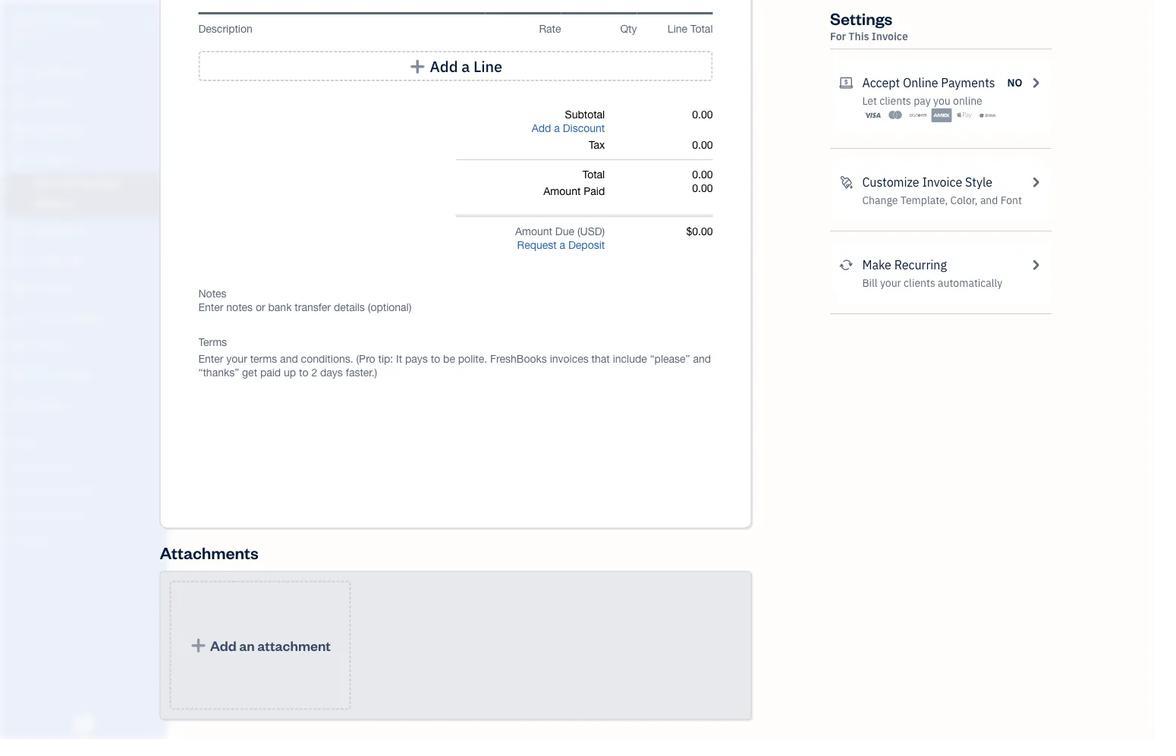 Task type: locate. For each thing, give the bounding box(es) containing it.
2 chevronright image from the top
[[1029, 256, 1043, 274]]

0.00
[[693, 109, 713, 121], [693, 139, 713, 151], [693, 169, 713, 181], [693, 182, 713, 195]]

notes
[[199, 288, 227, 300]]

amount
[[544, 185, 581, 198], [516, 226, 553, 238]]

0.00 0.00
[[693, 169, 713, 195]]

items and services image
[[11, 484, 163, 497]]

1 vertical spatial chevronright image
[[1029, 256, 1043, 274]]

0 vertical spatial line
[[668, 23, 688, 35]]

0 vertical spatial add
[[430, 57, 458, 76]]

amount up request at the left top of page
[[516, 226, 553, 238]]

0 vertical spatial a
[[462, 57, 470, 76]]

plus image left an
[[190, 638, 207, 654]]

add
[[430, 57, 458, 76], [532, 122, 552, 135], [210, 637, 237, 655]]

style
[[966, 174, 993, 190]]

1 vertical spatial invoice
[[923, 174, 963, 190]]

0 vertical spatial invoice
[[872, 29, 909, 43]]

discover image
[[909, 108, 929, 123]]

1 horizontal spatial total
[[691, 23, 713, 35]]

0 horizontal spatial total
[[583, 169, 605, 181]]

chart image
[[10, 368, 28, 383]]

add for add an attachment
[[210, 637, 237, 655]]

add a discount button
[[532, 122, 605, 136]]

plus image inside add a line button
[[409, 59, 427, 74]]

invoice right this
[[872, 29, 909, 43]]

1 vertical spatial add
[[532, 122, 552, 135]]

clients
[[880, 94, 912, 108], [904, 276, 936, 290]]

1 vertical spatial amount
[[516, 226, 553, 238]]

a inside subtotal add a discount tax
[[555, 122, 560, 135]]

0 horizontal spatial invoice
[[872, 29, 909, 43]]

amount inside total amount paid
[[544, 185, 581, 198]]

for
[[831, 29, 847, 43]]

a
[[462, 57, 470, 76], [555, 122, 560, 135], [560, 239, 566, 252]]

plus image left add a line
[[409, 59, 427, 74]]

attachments
[[160, 542, 259, 564]]

0 vertical spatial plus image
[[409, 59, 427, 74]]

team members image
[[11, 460, 163, 472]]

you
[[934, 94, 951, 108]]

online
[[904, 75, 939, 91]]

add an attachment
[[210, 637, 331, 655]]

payment image
[[10, 224, 28, 239]]

1 vertical spatial line
[[474, 57, 503, 76]]

total
[[691, 23, 713, 35], [583, 169, 605, 181]]

(
[[578, 226, 581, 238]]

invoice
[[872, 29, 909, 43], [923, 174, 963, 190]]

1 0.00 from the top
[[693, 109, 713, 121]]

total right qty
[[691, 23, 713, 35]]

template,
[[901, 193, 949, 207]]

settings image
[[11, 533, 163, 545]]

main element
[[0, 0, 205, 740]]

description
[[199, 23, 253, 35]]

2 vertical spatial a
[[560, 239, 566, 252]]

0 vertical spatial chevronright image
[[1029, 173, 1043, 191]]

your
[[881, 276, 902, 290]]

0 vertical spatial amount
[[544, 185, 581, 198]]

1 vertical spatial total
[[583, 169, 605, 181]]

total amount paid
[[544, 169, 605, 198]]

customize
[[863, 174, 920, 190]]

1 vertical spatial clients
[[904, 276, 936, 290]]

rate
[[539, 23, 562, 35]]

a inside amount due ( usd ) request a deposit
[[560, 239, 566, 252]]

payments
[[942, 75, 996, 91]]

1 vertical spatial plus image
[[190, 638, 207, 654]]

plus image inside add an attachment button
[[190, 638, 207, 654]]

clients down accept
[[880, 94, 912, 108]]

2 vertical spatial add
[[210, 637, 237, 655]]

1 horizontal spatial add
[[430, 57, 458, 76]]

total up paid
[[583, 169, 605, 181]]

)
[[603, 226, 605, 238]]

request
[[518, 239, 557, 252]]

2 horizontal spatial add
[[532, 122, 552, 135]]

0 vertical spatial clients
[[880, 94, 912, 108]]

freshbooks image
[[71, 715, 96, 734]]

line total
[[668, 23, 713, 35]]

clients down recurring
[[904, 276, 936, 290]]

1 horizontal spatial line
[[668, 23, 688, 35]]

0 horizontal spatial add
[[210, 637, 237, 655]]

bill
[[863, 276, 878, 290]]

automatically
[[939, 276, 1003, 290]]

1 chevronright image from the top
[[1029, 173, 1043, 191]]

money image
[[10, 339, 28, 355]]

amount left paid
[[544, 185, 581, 198]]

invoice up change template, color, and font
[[923, 174, 963, 190]]

chevronright image for make recurring
[[1029, 256, 1043, 274]]

line
[[668, 23, 688, 35], [474, 57, 503, 76]]

discount
[[563, 122, 605, 135]]

1 horizontal spatial invoice
[[923, 174, 963, 190]]

subtotal
[[565, 109, 605, 121]]

tax
[[589, 139, 605, 151]]

invoice inside settings for this invoice
[[872, 29, 909, 43]]

chevronright image
[[1029, 74, 1043, 92]]

due
[[556, 226, 575, 238]]

bank connections image
[[11, 509, 163, 521]]

0 horizontal spatial line
[[474, 57, 503, 76]]

1 horizontal spatial plus image
[[409, 59, 427, 74]]

0 horizontal spatial plus image
[[190, 638, 207, 654]]

owner
[[12, 30, 40, 43]]

terms
[[199, 336, 227, 349]]

qty
[[621, 23, 637, 35]]

plus image
[[409, 59, 427, 74], [190, 638, 207, 654]]

chevronright image
[[1029, 173, 1043, 191], [1029, 256, 1043, 274]]

accept online payments
[[863, 75, 996, 91]]

1 vertical spatial a
[[555, 122, 560, 135]]

let
[[863, 94, 878, 108]]

online
[[954, 94, 983, 108]]

color,
[[951, 193, 978, 207]]

project image
[[10, 282, 28, 297]]



Task type: vqa. For each thing, say whether or not it's contained in the screenshot.
"Change"
yes



Task type: describe. For each thing, give the bounding box(es) containing it.
and
[[981, 193, 999, 207]]

usd
[[581, 226, 603, 238]]

3 0.00 from the top
[[693, 169, 713, 181]]

gary's
[[12, 13, 48, 29]]

american express image
[[932, 108, 952, 123]]

add for add a line
[[430, 57, 458, 76]]

let clients pay you online
[[863, 94, 983, 108]]

add an attachment button
[[170, 582, 351, 711]]

no
[[1008, 76, 1023, 90]]

2 0.00 from the top
[[693, 139, 713, 151]]

add a line button
[[199, 51, 713, 82]]

settings for this invoice
[[831, 7, 909, 43]]

add a line
[[430, 57, 503, 76]]

paintbrush image
[[840, 173, 854, 191]]

attachment
[[258, 637, 331, 655]]

paid
[[584, 185, 605, 198]]

report image
[[10, 397, 28, 412]]

a inside button
[[462, 57, 470, 76]]

add inside subtotal add a discount tax
[[532, 122, 552, 135]]

line inside button
[[474, 57, 503, 76]]

change template, color, and font
[[863, 193, 1023, 207]]

request a deposit button
[[518, 239, 605, 252]]

font
[[1001, 193, 1023, 207]]

an
[[239, 637, 255, 655]]

this
[[849, 29, 870, 43]]

accept
[[863, 75, 901, 91]]

subtotal add a discount tax
[[532, 109, 605, 151]]

apple pay image
[[955, 108, 975, 123]]

invoice image
[[10, 153, 28, 168]]

bank image
[[978, 108, 999, 123]]

dashboard image
[[10, 66, 28, 81]]

mastercard image
[[886, 108, 906, 123]]

company
[[51, 13, 103, 29]]

deposit
[[569, 239, 605, 252]]

gary's company owner
[[12, 13, 103, 43]]

onlinesales image
[[840, 74, 854, 92]]

Terms text field
[[199, 353, 713, 380]]

plus image for add a line
[[409, 59, 427, 74]]

refresh image
[[840, 256, 854, 274]]

timer image
[[10, 311, 28, 326]]

recurring
[[895, 257, 948, 273]]

Notes text field
[[199, 301, 713, 315]]

customize invoice style
[[863, 174, 993, 190]]

total inside total amount paid
[[583, 169, 605, 181]]

amount inside amount due ( usd ) request a deposit
[[516, 226, 553, 238]]

client image
[[10, 95, 28, 110]]

make
[[863, 257, 892, 273]]

expense image
[[10, 253, 28, 268]]

plus image for add an attachment
[[190, 638, 207, 654]]

apps image
[[11, 436, 163, 448]]

make recurring
[[863, 257, 948, 273]]

pay
[[914, 94, 932, 108]]

visa image
[[863, 108, 883, 123]]

amount due ( usd ) request a deposit
[[516, 226, 605, 252]]

bill your clients automatically
[[863, 276, 1003, 290]]

$0.00
[[687, 226, 713, 238]]

chevronright image for customize invoice style
[[1029, 173, 1043, 191]]

settings
[[831, 7, 893, 29]]

4 0.00 from the top
[[693, 182, 713, 195]]

change
[[863, 193, 899, 207]]

0 vertical spatial total
[[691, 23, 713, 35]]

estimate image
[[10, 124, 28, 139]]



